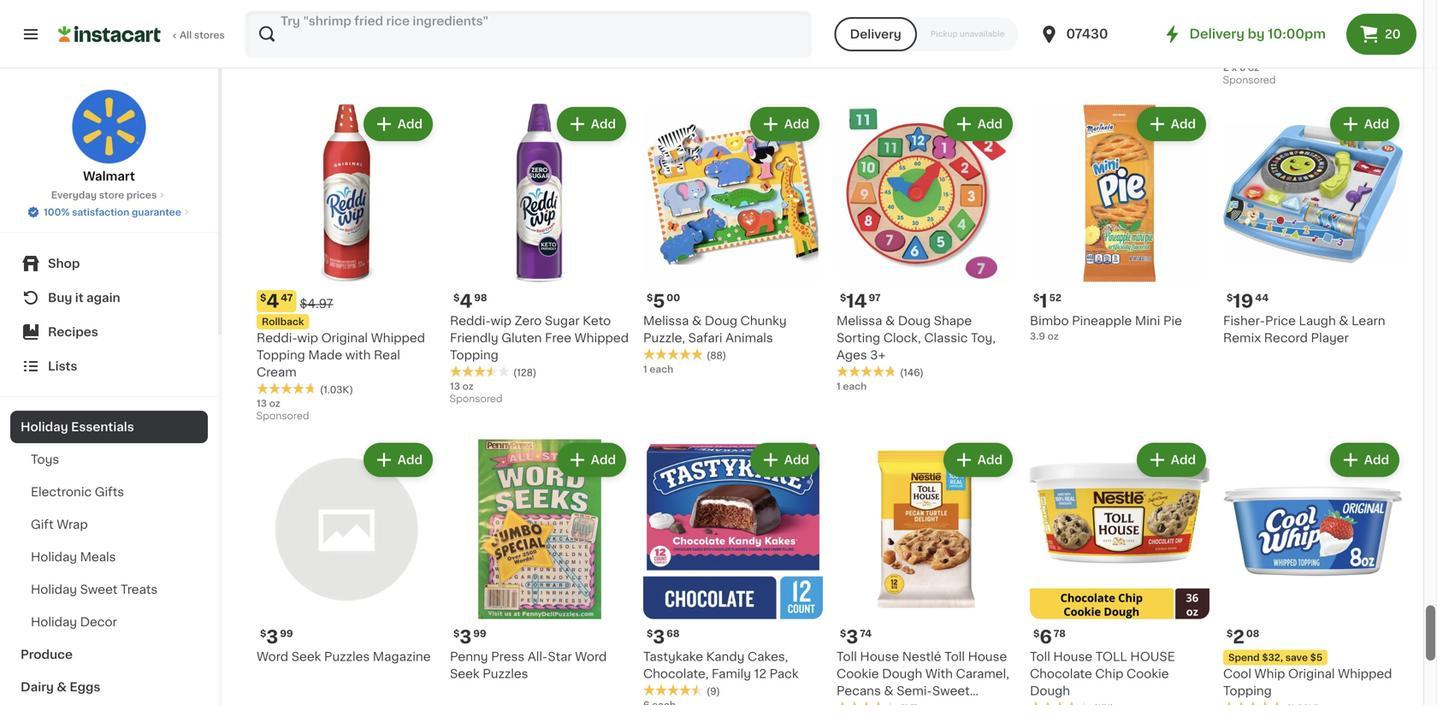 Task type: locate. For each thing, give the bounding box(es) containing it.
1 vertical spatial penny
[[450, 651, 488, 663]]

0 horizontal spatial each
[[263, 30, 287, 39]]

6 right x at the top right
[[1240, 63, 1246, 72]]

pack
[[770, 668, 799, 680]]

whipped inside the cool whip original whipped topping
[[1338, 668, 1393, 680]]

None search field
[[245, 10, 813, 58]]

whipped inside 'reddi-wip original whipped topping made with real cream'
[[371, 332, 425, 344]]

3 up word seek puzzles magazine
[[266, 628, 278, 646]]

1 each down "ages"
[[837, 382, 867, 391]]

holiday meals
[[31, 551, 116, 563]]

$ inside $ 2 08
[[1227, 629, 1233, 638]]

doug up clock,
[[898, 315, 931, 327]]

1 vertical spatial 13 oz
[[257, 399, 281, 408]]

& up player
[[1339, 315, 1349, 327]]

4 oz
[[643, 13, 664, 22]]

0 horizontal spatial wip
[[297, 332, 318, 344]]

as
[[304, 0, 319, 8]]

99 up word seek puzzles magazine
[[280, 629, 293, 638]]

0 horizontal spatial kappa
[[450, 0, 489, 8]]

2 doug from the left
[[898, 315, 931, 327]]

1 vertical spatial 13
[[257, 399, 267, 408]]

reddi-
[[450, 315, 491, 327], [257, 332, 297, 344]]

1 doug from the left
[[705, 315, 738, 327]]

doug
[[705, 315, 738, 327], [898, 315, 931, 327]]

ins
[[850, 13, 868, 25]]

melissa inside melissa & doug shape sorting clock, classic toy, ages 3+
[[837, 315, 883, 327]]

toll up with
[[945, 651, 965, 663]]

& up safari
[[692, 315, 702, 327]]

1 horizontal spatial cookie
[[1127, 668, 1169, 680]]

1 vertical spatial wip
[[297, 332, 318, 344]]

group
[[557, 0, 595, 8]]

holiday sweet treats
[[31, 584, 158, 596]]

delivery down kraft
[[1190, 28, 1245, 40]]

1 vertical spatial original
[[1289, 668, 1335, 680]]

puzzle up 07430
[[1030, 13, 1069, 25]]

0 horizontal spatial house
[[860, 651, 899, 663]]

$ left 74
[[840, 629, 847, 638]]

$ inside $ 1 52
[[1034, 293, 1040, 302]]

$ inside the $ 14 97
[[840, 293, 847, 302]]

0 horizontal spatial dough
[[882, 668, 923, 680]]

holiday down gift wrap
[[31, 551, 77, 563]]

& inside fisher-price laugh & learn remix record player
[[1339, 315, 1349, 327]]

by
[[1248, 28, 1265, 40]]

add for word seek puzzles magazine
[[398, 454, 423, 466]]

play
[[381, 0, 406, 8]]

toys link
[[10, 443, 208, 476]]

original up "with"
[[321, 332, 368, 344]]

1 vertical spatial dough
[[1030, 685, 1071, 697]]

melissa
[[643, 315, 689, 327], [837, 315, 883, 327]]

3 3 from the left
[[653, 628, 665, 646]]

0 vertical spatial press
[[1071, 0, 1105, 8]]

1 horizontal spatial melissa
[[837, 315, 883, 327]]

seek
[[1143, 0, 1172, 8], [292, 651, 321, 663], [450, 668, 480, 680]]

add button for toll house toll house chocolate chip cookie dough
[[1139, 445, 1205, 475]]

fisher-
[[1224, 315, 1266, 327]]

1 horizontal spatial kappa
[[837, 0, 875, 8]]

1 horizontal spatial 1 each
[[837, 382, 867, 391]]

original for wip
[[321, 332, 368, 344]]

puzzle
[[871, 13, 910, 25], [1030, 13, 1069, 25]]

original inside the cool whip original whipped topping
[[1289, 668, 1335, 680]]

house down 74
[[860, 651, 899, 663]]

toy,
[[971, 332, 996, 344]]

0 horizontal spatial whipped
[[371, 332, 425, 344]]

penny for penny press word seek puzzle magazine
[[1030, 0, 1068, 8]]

for inside kraft stove top stuffing mix for turkey
[[1224, 30, 1240, 42]]

$ inside $ 5 00
[[647, 293, 653, 302]]

1 vertical spatial for
[[1224, 30, 1240, 42]]

1 vertical spatial chocolate
[[837, 702, 899, 705]]

oz inside bimbo  pineapple mini pie 3.9 oz
[[1048, 332, 1059, 341]]

topping up cream in the left of the page
[[257, 349, 305, 361]]

13 oz for reddi-wip zero sugar keto friendly gluten free whipped topping
[[450, 382, 474, 391]]

product group containing 19
[[1224, 104, 1403, 347]]

add for toll house toll house chocolate chip cookie dough
[[1171, 454, 1196, 466]]

1 kappa from the left
[[450, 0, 489, 8]]

sponsored badge image down cream in the left of the page
[[257, 412, 308, 421]]

add button for cool whip original whipped topping
[[1332, 445, 1398, 475]]

holiday essentials link
[[10, 411, 208, 443]]

press left all-
[[491, 651, 525, 663]]

3 toll from the left
[[1030, 651, 1051, 663]]

& up clock,
[[886, 315, 895, 327]]

sweet inside holiday sweet treats link
[[80, 584, 118, 596]]

press inside penny press word seek puzzle magazine
[[1071, 0, 1105, 8]]

holiday down holiday meals
[[31, 584, 77, 596]]

2 left x at the top right
[[1224, 63, 1230, 72]]

0 vertical spatial sponsored badge image
[[1224, 76, 1275, 86]]

0 horizontal spatial topping
[[257, 349, 305, 361]]

kappa up games
[[450, 0, 489, 8]]

oz
[[652, 13, 664, 22], [1248, 63, 1260, 72], [1048, 332, 1059, 341], [463, 382, 474, 391], [269, 399, 281, 408]]

dough down $ 6 78 at the right of page
[[1030, 685, 1071, 697]]

07430 button
[[1039, 10, 1142, 58]]

cookie inside toll house toll house chocolate chip cookie dough
[[1127, 668, 1169, 680]]

holiday up 'produce'
[[31, 616, 77, 628]]

original down $5
[[1289, 668, 1335, 680]]

0 horizontal spatial press
[[491, 651, 525, 663]]

13
[[450, 382, 460, 391], [257, 399, 267, 408]]

seek inside penny press word seek puzzle magazine
[[1143, 0, 1172, 8]]

& for melissa & doug chunky puzzle, safari animals
[[692, 315, 702, 327]]

2 cookie from the left
[[1127, 668, 1169, 680]]

product group containing kraft stove top stuffing mix for turkey
[[1224, 0, 1403, 90]]

doug for 14
[[898, 315, 931, 327]]

chips
[[902, 702, 937, 705]]

$ up penny press all-star word seek puzzles
[[454, 629, 460, 638]]

1 vertical spatial sponsored badge image
[[450, 394, 502, 404]]

melissa up the sorting
[[837, 315, 883, 327]]

1 horizontal spatial original
[[1289, 668, 1335, 680]]

1 horizontal spatial toll
[[945, 651, 965, 663]]

dough
[[882, 668, 923, 680], [1030, 685, 1071, 697]]

0 vertical spatial each
[[263, 30, 287, 39]]

house inside toll house toll house chocolate chip cookie dough
[[1054, 651, 1093, 663]]

kappa for kappa publishing group games world of puzzles
[[450, 0, 489, 8]]

holiday inside holiday meals link
[[31, 551, 77, 563]]

13 for reddi-wip zero sugar keto friendly gluten free whipped topping
[[450, 382, 460, 391]]

6
[[1240, 63, 1246, 72], [1040, 628, 1052, 646]]

1 vertical spatial each
[[650, 365, 674, 374]]

add for cool whip original whipped topping
[[1365, 454, 1390, 466]]

2 3 from the left
[[460, 628, 472, 646]]

1 each for 5
[[643, 365, 674, 374]]

2 99 from the left
[[473, 629, 487, 638]]

0 horizontal spatial sponsored badge image
[[257, 412, 308, 421]]

sponsored badge image
[[1224, 76, 1275, 86], [450, 394, 502, 404], [257, 412, 308, 421]]

reddi- up friendly
[[450, 315, 491, 327]]

press for all-
[[491, 651, 525, 663]]

holiday inside holiday essentials link
[[21, 421, 68, 433]]

add for melissa & doug chunky puzzle, safari animals
[[784, 118, 809, 130]]

$ inside the $ 4 98
[[454, 293, 460, 302]]

1 $ 3 99 from the left
[[260, 628, 293, 646]]

dough inside toll house toll house chocolate chip cookie dough
[[1030, 685, 1071, 697]]

$ for word seek puzzles magazine
[[260, 629, 266, 638]]

$ 3 68
[[647, 628, 680, 646]]

penny for penny press all-star word seek puzzles
[[450, 651, 488, 663]]

press for word
[[1071, 0, 1105, 8]]

$
[[260, 293, 266, 302], [454, 293, 460, 302], [647, 293, 653, 302], [840, 293, 847, 302], [1034, 293, 1040, 302], [1227, 293, 1233, 302], [260, 629, 266, 638], [454, 629, 460, 638], [647, 629, 653, 638], [840, 629, 847, 638], [1034, 629, 1040, 638], [1227, 629, 1233, 638]]

topping down cool
[[1224, 685, 1272, 697]]

100%
[[44, 208, 70, 217]]

2 house from the left
[[968, 651, 1007, 663]]

$ for toll house nestlé toll house cookie dough with caramel, pecans & semi-sweet chocolate chips
[[840, 629, 847, 638]]

1 melissa from the left
[[643, 315, 689, 327]]

add button for melissa & doug chunky puzzle, safari animals
[[752, 109, 818, 139]]

2 melissa from the left
[[837, 315, 883, 327]]

nestlé
[[903, 651, 942, 663]]

each
[[263, 30, 287, 39], [650, 365, 674, 374], [843, 382, 867, 391]]

2 vertical spatial each
[[843, 382, 867, 391]]

delivery inside button
[[850, 28, 902, 40]]

99 up penny press all-star word seek puzzles
[[473, 629, 487, 638]]

publishing
[[492, 0, 554, 8]]

0 horizontal spatial for
[[257, 13, 273, 25]]

13 down cream in the left of the page
[[257, 399, 267, 408]]

kappa inside kappa puzzles featured fill- it-ins puzzle magazine
[[837, 0, 875, 8]]

pineapple
[[1072, 315, 1132, 327]]

word inside penny press word seek puzzle magazine
[[1108, 0, 1140, 8]]

store
[[99, 190, 124, 200]]

cookie down the house
[[1127, 668, 1169, 680]]

$ inside $ 3 74
[[840, 629, 847, 638]]

$ for spend $32, save $5
[[1227, 629, 1233, 638]]

3 left 68
[[653, 628, 665, 646]]

4 oz button
[[643, 0, 823, 24]]

player
[[1311, 332, 1349, 344]]

featured
[[927, 0, 981, 8]]

kappa up ins
[[837, 0, 875, 8]]

3 house from the left
[[1054, 651, 1093, 663]]

wip up gluten
[[491, 315, 512, 327]]

0 horizontal spatial 13
[[257, 399, 267, 408]]

0 horizontal spatial toll
[[837, 651, 857, 663]]

$ 3 99
[[260, 628, 293, 646], [454, 628, 487, 646]]

reddi- down rollback
[[257, 332, 297, 344]]

44
[[1256, 293, 1269, 302]]

wip for friendly
[[491, 315, 512, 327]]

2 toll from the left
[[945, 651, 965, 663]]

seek inside penny press all-star word seek puzzles
[[450, 668, 480, 680]]

1 vertical spatial press
[[491, 651, 525, 663]]

1 horizontal spatial dough
[[1030, 685, 1071, 697]]

1 horizontal spatial house
[[968, 651, 1007, 663]]

0 vertical spatial 2
[[1224, 63, 1230, 72]]

2 horizontal spatial 4
[[643, 13, 650, 22]]

3 up penny press all-star word seek puzzles
[[460, 628, 472, 646]]

doug up safari
[[705, 315, 738, 327]]

topping inside the cool whip original whipped topping
[[1224, 685, 1272, 697]]

$ left 52
[[1034, 293, 1040, 302]]

$ left 47 on the top of page
[[260, 293, 266, 302]]

78
[[1054, 629, 1066, 638]]

each for 5
[[650, 365, 674, 374]]

2 kappa from the left
[[837, 0, 875, 8]]

holiday inside holiday sweet treats link
[[31, 584, 77, 596]]

delivery for delivery
[[850, 28, 902, 40]]

97
[[869, 293, 881, 302]]

1 vertical spatial 1 each
[[837, 382, 867, 391]]

1 vertical spatial reddi-
[[257, 332, 297, 344]]

2 horizontal spatial house
[[1054, 651, 1093, 663]]

save
[[1286, 653, 1308, 662]]

penny up 07430
[[1030, 0, 1068, 8]]

1 horizontal spatial for
[[1224, 30, 1240, 42]]

sponsored badge image down friendly
[[450, 394, 502, 404]]

2 vertical spatial sponsored badge image
[[257, 412, 308, 421]]

1 down "ages"
[[837, 382, 841, 391]]

spend
[[1229, 653, 1260, 662]]

1 horizontal spatial $ 3 99
[[454, 628, 487, 646]]

buy it again link
[[10, 281, 208, 315]]

0 vertical spatial for
[[257, 13, 273, 25]]

reddi- inside 'reddi-wip original whipped topping made with real cream'
[[257, 332, 297, 344]]

wip up made
[[297, 332, 318, 344]]

add for penny press all-star word seek puzzles
[[591, 454, 616, 466]]

tank
[[350, 0, 377, 8]]

toll inside toll house toll house chocolate chip cookie dough
[[1030, 651, 1051, 663]]

for down kraft
[[1224, 30, 1240, 42]]

whipped for cool whip original whipped topping
[[1338, 668, 1393, 680]]

add button for tastykake kandy cakes, chocolate, family 12 pack
[[752, 445, 818, 475]]

& inside melissa & doug shape sorting clock, classic toy, ages 3+
[[886, 315, 895, 327]]

0 vertical spatial 1 each
[[643, 365, 674, 374]]

1 3 from the left
[[266, 628, 278, 646]]

47
[[281, 293, 293, 302]]

penny left all-
[[450, 651, 488, 663]]

cookie up pecans
[[837, 668, 879, 680]]

1 horizontal spatial chocolate
[[1030, 668, 1093, 680]]

6 left the 78
[[1040, 628, 1052, 646]]

10:00pm
[[1268, 28, 1326, 40]]

1 horizontal spatial penny
[[1030, 0, 1068, 8]]

$ for fisher-price laugh & learn remix record player
[[1227, 293, 1233, 302]]

1
[[257, 30, 261, 39], [1040, 292, 1048, 310], [643, 365, 648, 374], [837, 382, 841, 391]]

penny press word seek puzzle magazine
[[1030, 0, 1172, 25]]

0 horizontal spatial cookie
[[837, 668, 879, 680]]

1 down my
[[257, 30, 261, 39]]

each inside my life as fish tank play set for 18" dolls 1 each
[[263, 30, 287, 39]]

0 horizontal spatial sweet
[[80, 584, 118, 596]]

2 horizontal spatial magazine
[[1072, 13, 1130, 25]]

0 vertical spatial penny
[[1030, 0, 1068, 8]]

1 horizontal spatial 99
[[473, 629, 487, 638]]

13 oz down cream in the left of the page
[[257, 399, 281, 408]]

$ 3 99 for word
[[260, 628, 293, 646]]

original
[[321, 332, 368, 344], [1289, 668, 1335, 680]]

each down "ages"
[[843, 382, 867, 391]]

2 puzzle from the left
[[1030, 13, 1069, 25]]

1 horizontal spatial whipped
[[575, 332, 629, 344]]

$ left the 78
[[1034, 629, 1040, 638]]

0 vertical spatial 13 oz
[[450, 382, 474, 391]]

0 vertical spatial seek
[[1143, 0, 1172, 8]]

99 for word
[[280, 629, 293, 638]]

1 vertical spatial 6
[[1040, 628, 1052, 646]]

13 oz down friendly
[[450, 382, 474, 391]]

$ inside $ 3 68
[[647, 629, 653, 638]]

holiday
[[21, 421, 68, 433], [31, 551, 77, 563], [31, 584, 77, 596], [31, 616, 77, 628]]

product group
[[1224, 0, 1403, 90], [257, 104, 436, 426], [450, 104, 630, 409], [643, 104, 823, 376], [837, 104, 1017, 393], [1030, 104, 1210, 343], [1224, 104, 1403, 347], [257, 439, 436, 665], [450, 439, 630, 682], [643, 439, 823, 705], [837, 439, 1017, 705], [1030, 439, 1210, 705], [1224, 439, 1403, 705]]

0 vertical spatial 13
[[450, 382, 460, 391]]

0 horizontal spatial 4
[[266, 292, 279, 310]]

my life as fish tank play set for 18" dolls 1 each
[[257, 0, 430, 39]]

$ left 00 on the left of page
[[647, 293, 653, 302]]

1 vertical spatial seek
[[292, 651, 321, 663]]

0 horizontal spatial 1 each
[[643, 365, 674, 374]]

games
[[450, 13, 493, 25]]

& left eggs
[[57, 681, 67, 693]]

chocolate down pecans
[[837, 702, 899, 705]]

delivery
[[1190, 28, 1245, 40], [850, 28, 902, 40]]

holiday up toys
[[21, 421, 68, 433]]

buy it again
[[48, 292, 120, 304]]

1 horizontal spatial magazine
[[913, 13, 971, 25]]

1 cookie from the left
[[837, 668, 879, 680]]

holiday decor link
[[10, 606, 208, 638]]

1 toll from the left
[[837, 651, 857, 663]]

$ left 98
[[454, 293, 460, 302]]

0 horizontal spatial penny
[[450, 651, 488, 663]]

add for tastykake kandy cakes, chocolate, family 12 pack
[[784, 454, 809, 466]]

press up 07430
[[1071, 0, 1105, 8]]

product group containing 1
[[1030, 104, 1210, 343]]

1 vertical spatial 2
[[1233, 628, 1245, 646]]

0 vertical spatial chocolate
[[1030, 668, 1093, 680]]

sponsored badge image down 2 x 6 oz
[[1224, 76, 1275, 86]]

1 horizontal spatial 13
[[450, 382, 460, 391]]

$ up fisher-
[[1227, 293, 1233, 302]]

1 puzzle from the left
[[871, 13, 910, 25]]

melissa up puzzle,
[[643, 315, 689, 327]]

1 each
[[643, 365, 674, 374], [837, 382, 867, 391]]

1 each for 14
[[837, 382, 867, 391]]

doug inside melissa & doug chunky puzzle, safari animals
[[705, 315, 738, 327]]

& inside melissa & doug chunky puzzle, safari animals
[[692, 315, 702, 327]]

1 each down puzzle,
[[643, 365, 674, 374]]

toll down $ 6 78 at the right of page
[[1030, 651, 1051, 663]]

2 horizontal spatial word
[[1108, 0, 1140, 8]]

$ left the 08
[[1227, 629, 1233, 638]]

recipes link
[[10, 315, 208, 349]]

13 down friendly
[[450, 382, 460, 391]]

0 vertical spatial original
[[321, 332, 368, 344]]

0 horizontal spatial chocolate
[[837, 702, 899, 705]]

wip
[[491, 315, 512, 327], [297, 332, 318, 344]]

0 horizontal spatial original
[[321, 332, 368, 344]]

08
[[1247, 629, 1260, 638]]

2 $ 3 99 from the left
[[454, 628, 487, 646]]

1 horizontal spatial sponsored badge image
[[450, 394, 502, 404]]

cool whip original whipped topping
[[1224, 668, 1393, 697]]

add button for word seek puzzles magazine
[[365, 445, 431, 475]]

1 horizontal spatial press
[[1071, 0, 1105, 8]]

electronic gifts link
[[10, 476, 208, 508]]

delivery button
[[835, 17, 917, 51]]

$ up word seek puzzles magazine
[[260, 629, 266, 638]]

1 horizontal spatial delivery
[[1190, 28, 1245, 40]]

2 horizontal spatial seek
[[1143, 0, 1172, 8]]

puzzle right ins
[[871, 13, 910, 25]]

original inside 'reddi-wip original whipped topping made with real cream'
[[321, 332, 368, 344]]

word inside penny press all-star word seek puzzles
[[575, 651, 607, 663]]

holiday inside holiday decor link
[[31, 616, 77, 628]]

each down puzzle,
[[650, 365, 674, 374]]

penny inside penny press word seek puzzle magazine
[[1030, 0, 1068, 8]]

doug inside melissa & doug shape sorting clock, classic toy, ages 3+
[[898, 315, 931, 327]]

1 horizontal spatial word
[[575, 651, 607, 663]]

decor
[[80, 616, 117, 628]]

$ inside $ 6 78
[[1034, 629, 1040, 638]]

$ 3 99 up penny press all-star word seek puzzles
[[454, 628, 487, 646]]

each down 18"
[[263, 30, 287, 39]]

sweet down with
[[933, 685, 970, 697]]

0 horizontal spatial melissa
[[643, 315, 689, 327]]

guarantee
[[132, 208, 181, 217]]

sweet up decor
[[80, 584, 118, 596]]

melissa & doug shape sorting clock, classic toy, ages 3+
[[837, 315, 996, 361]]

delivery down ins
[[850, 28, 902, 40]]

0 horizontal spatial reddi-
[[257, 332, 297, 344]]

clock,
[[884, 332, 921, 344]]

sugar
[[545, 315, 580, 327]]

semi-
[[897, 685, 933, 697]]

spend $32, save $5
[[1229, 653, 1323, 662]]

1 99 from the left
[[280, 629, 293, 638]]

magazine inside kappa puzzles featured fill- it-ins puzzle magazine
[[913, 13, 971, 25]]

house for 3
[[860, 651, 899, 663]]

$ left the 97
[[840, 293, 847, 302]]

3 left 74
[[847, 628, 858, 646]]

topping inside reddi-wip zero sugar keto friendly gluten free whipped topping
[[450, 349, 499, 361]]

1 horizontal spatial 13 oz
[[450, 382, 474, 391]]

0 horizontal spatial 2
[[1224, 63, 1230, 72]]

$ 3 99 up word seek puzzles magazine
[[260, 628, 293, 646]]

reddi-wip original whipped topping made with real cream
[[257, 332, 425, 378]]

2 horizontal spatial each
[[843, 382, 867, 391]]

tastykake kandy cakes, chocolate, family 12 pack
[[643, 651, 799, 680]]

0 horizontal spatial $ 3 99
[[260, 628, 293, 646]]

penny inside penny press all-star word seek puzzles
[[450, 651, 488, 663]]

1 horizontal spatial puzzle
[[1030, 13, 1069, 25]]

laugh
[[1299, 315, 1336, 327]]

2 left the 08
[[1233, 628, 1245, 646]]

wip inside 'reddi-wip original whipped topping made with real cream'
[[297, 332, 318, 344]]

2 horizontal spatial whipped
[[1338, 668, 1393, 680]]

2 horizontal spatial topping
[[1224, 685, 1272, 697]]

house down the 78
[[1054, 651, 1093, 663]]

toll
[[1096, 651, 1128, 663]]

1 horizontal spatial reddi-
[[450, 315, 491, 327]]

topping down friendly
[[450, 349, 499, 361]]

puzzles inside kappa puzzles featured fill- it-ins puzzle magazine
[[878, 0, 924, 8]]

press inside penny press all-star word seek puzzles
[[491, 651, 525, 663]]

holiday for holiday decor
[[31, 616, 77, 628]]

cool
[[1224, 668, 1252, 680]]

chocolate down $ 6 78 at the right of page
[[1030, 668, 1093, 680]]

for down my
[[257, 13, 273, 25]]

0 vertical spatial wip
[[491, 315, 512, 327]]

1 horizontal spatial sweet
[[933, 685, 970, 697]]

3 for word
[[266, 628, 278, 646]]

kappa
[[450, 0, 489, 8], [837, 0, 875, 8]]

1 horizontal spatial seek
[[450, 668, 480, 680]]

everyday store prices
[[51, 190, 157, 200]]

reddi- for reddi-wip original whipped topping made with real cream
[[257, 332, 297, 344]]

4 3 from the left
[[847, 628, 858, 646]]

0 horizontal spatial doug
[[705, 315, 738, 327]]

reddi- inside reddi-wip zero sugar keto friendly gluten free whipped topping
[[450, 315, 491, 327]]

dough up semi-
[[882, 668, 923, 680]]

1 horizontal spatial 2
[[1233, 628, 1245, 646]]

1 horizontal spatial 4
[[460, 292, 473, 310]]

1 horizontal spatial topping
[[450, 349, 499, 361]]

0 horizontal spatial 99
[[280, 629, 293, 638]]

0 horizontal spatial delivery
[[850, 28, 902, 40]]

add for toll house nestlé toll house cookie dough with caramel, pecans & semi-sweet chocolate chips
[[978, 454, 1003, 466]]

add for bimbo  pineapple mini pie
[[1171, 118, 1196, 130]]

20
[[1385, 28, 1401, 40]]

melissa inside melissa & doug chunky puzzle, safari animals
[[643, 315, 689, 327]]

19
[[1233, 292, 1254, 310]]

reddi- for reddi-wip zero sugar keto friendly gluten free whipped topping
[[450, 315, 491, 327]]

0 horizontal spatial puzzle
[[871, 13, 910, 25]]

topping inside 'reddi-wip original whipped topping made with real cream'
[[257, 349, 305, 361]]

4 for $ 4 47
[[266, 292, 279, 310]]

toll
[[837, 651, 857, 663], [945, 651, 965, 663], [1030, 651, 1051, 663]]

toll down $ 3 74
[[837, 651, 857, 663]]

chocolate
[[1030, 668, 1093, 680], [837, 702, 899, 705]]

& left semi-
[[884, 685, 894, 697]]

$ left 68
[[647, 629, 653, 638]]

1 vertical spatial sweet
[[933, 685, 970, 697]]

2 horizontal spatial toll
[[1030, 651, 1051, 663]]

1 house from the left
[[860, 651, 899, 663]]

wip inside reddi-wip zero sugar keto friendly gluten free whipped topping
[[491, 315, 512, 327]]

1 horizontal spatial each
[[650, 365, 674, 374]]

$ inside the $ 19 44
[[1227, 293, 1233, 302]]

house up caramel,
[[968, 651, 1007, 663]]

kappa inside kappa publishing group games world of puzzles
[[450, 0, 489, 8]]



Task type: vqa. For each thing, say whether or not it's contained in the screenshot.
Organic's Delivery by 1:50pm
no



Task type: describe. For each thing, give the bounding box(es) containing it.
dairy
[[21, 681, 54, 693]]

shop link
[[10, 246, 208, 281]]

$ for tastykake kandy cakes, chocolate, family 12 pack
[[647, 629, 653, 638]]

each for 14
[[843, 382, 867, 391]]

product group containing 2
[[1224, 439, 1403, 705]]

holiday for holiday essentials
[[21, 421, 68, 433]]

it
[[75, 292, 84, 304]]

4 inside button
[[643, 13, 650, 22]]

learn
[[1352, 315, 1386, 327]]

recipes
[[48, 326, 98, 338]]

puzzle inside penny press word seek puzzle magazine
[[1030, 13, 1069, 25]]

52
[[1050, 293, 1062, 302]]

stuffing
[[1319, 13, 1367, 25]]

(88)
[[707, 351, 727, 360]]

delivery by 10:00pm link
[[1163, 24, 1326, 44]]

my
[[257, 0, 276, 8]]

sweet inside toll house nestlé toll house cookie dough with caramel, pecans & semi-sweet chocolate chips
[[933, 685, 970, 697]]

74
[[860, 629, 872, 638]]

add button for penny press all-star word seek puzzles
[[559, 445, 625, 475]]

wip for made
[[297, 332, 318, 344]]

electronic
[[31, 486, 92, 498]]

kappa publishing group games world of puzzles button
[[450, 0, 630, 28]]

gluten
[[502, 332, 542, 344]]

0 horizontal spatial word
[[257, 651, 288, 663]]

$ for toll house toll house chocolate chip cookie dough
[[1034, 629, 1040, 638]]

shape
[[934, 315, 972, 327]]

dairy & eggs link
[[10, 671, 208, 703]]

add button for melissa & doug shape sorting clock, classic toy, ages 3+
[[945, 109, 1011, 139]]

add button for toll house nestlé toll house cookie dough with caramel, pecans & semi-sweet chocolate chips
[[945, 445, 1011, 475]]

add for melissa & doug shape sorting clock, classic toy, ages 3+
[[978, 118, 1003, 130]]

1 left 52
[[1040, 292, 1048, 310]]

0 horizontal spatial 6
[[1040, 628, 1052, 646]]

melissa for 14
[[837, 315, 883, 327]]

$ 2 08
[[1227, 628, 1260, 646]]

puzzle,
[[643, 332, 685, 344]]

meals
[[80, 551, 116, 563]]

(146)
[[900, 368, 924, 377]]

cookie inside toll house nestlé toll house cookie dough with caramel, pecans & semi-sweet chocolate chips
[[837, 668, 879, 680]]

00
[[667, 293, 680, 302]]

doug for 5
[[705, 315, 738, 327]]

$ for melissa & doug shape sorting clock, classic toy, ages 3+
[[840, 293, 847, 302]]

reddi-wip zero sugar keto friendly gluten free whipped topping
[[450, 315, 629, 361]]

$4.47 original price: $4.97 element
[[257, 290, 436, 312]]

holiday for holiday meals
[[31, 551, 77, 563]]

with
[[926, 668, 953, 680]]

chunky
[[741, 315, 787, 327]]

3.9
[[1030, 332, 1046, 341]]

set
[[409, 0, 430, 8]]

house for 6
[[1054, 651, 1093, 663]]

shop
[[48, 258, 80, 270]]

word seek puzzles magazine
[[257, 651, 431, 663]]

pecans
[[837, 685, 881, 697]]

penny press all-star word seek puzzles
[[450, 651, 607, 680]]

toll for 3
[[837, 651, 857, 663]]

3 for penny
[[460, 628, 472, 646]]

zero
[[515, 315, 542, 327]]

buy
[[48, 292, 72, 304]]

topping for cool
[[1224, 685, 1272, 697]]

service type group
[[835, 17, 1019, 51]]

bimbo
[[1030, 315, 1069, 327]]

for inside my life as fish tank play set for 18" dolls 1 each
[[257, 13, 273, 25]]

0 horizontal spatial magazine
[[373, 651, 431, 663]]

add button for fisher-price laugh & learn remix record player
[[1332, 109, 1398, 139]]

rollback
[[262, 317, 304, 326]]

kraft
[[1224, 13, 1253, 25]]

holiday meals link
[[10, 541, 208, 573]]

delivery by 10:00pm
[[1190, 28, 1326, 40]]

(128)
[[513, 368, 537, 377]]

puzzle inside kappa puzzles featured fill- it-ins puzzle magazine
[[871, 13, 910, 25]]

99 for penny
[[473, 629, 487, 638]]

$4.97
[[300, 298, 333, 310]]

cream
[[257, 366, 297, 378]]

4 for $ 4 98
[[460, 292, 473, 310]]

puzzles inside penny press all-star word seek puzzles
[[483, 668, 528, 680]]

0 horizontal spatial seek
[[292, 651, 321, 663]]

top
[[1294, 13, 1316, 25]]

oz inside button
[[652, 13, 664, 22]]

product group containing 14
[[837, 104, 1017, 393]]

07430
[[1067, 28, 1109, 40]]

$ 6 78
[[1034, 628, 1066, 646]]

walmart link
[[71, 89, 147, 185]]

life
[[279, 0, 301, 8]]

product group containing 5
[[643, 104, 823, 376]]

3 for tastykake
[[653, 628, 665, 646]]

eggs
[[70, 681, 100, 693]]

3+
[[871, 349, 886, 361]]

magazine inside penny press word seek puzzle magazine
[[1072, 13, 1130, 25]]

1 inside my life as fish tank play set for 18" dolls 1 each
[[257, 30, 261, 39]]

$5
[[1311, 653, 1323, 662]]

kandy
[[706, 651, 745, 663]]

5
[[653, 292, 665, 310]]

real
[[374, 349, 400, 361]]

product group containing 6
[[1030, 439, 1210, 705]]

prices
[[127, 190, 157, 200]]

all-
[[528, 651, 548, 663]]

produce
[[21, 649, 73, 661]]

whipped inside reddi-wip zero sugar keto friendly gluten free whipped topping
[[575, 332, 629, 344]]

turkey
[[1243, 30, 1284, 42]]

13 oz for reddi-wip original whipped topping made with real cream
[[257, 399, 281, 408]]

holiday sweet treats link
[[10, 573, 208, 606]]

melissa for 5
[[643, 315, 689, 327]]

1 down puzzle,
[[643, 365, 648, 374]]

melissa & doug chunky puzzle, safari animals
[[643, 315, 787, 344]]

Search field
[[246, 12, 811, 56]]

18"
[[276, 13, 296, 25]]

stove
[[1256, 13, 1291, 25]]

& inside toll house nestlé toll house cookie dough with caramel, pecans & semi-sweet chocolate chips
[[884, 685, 894, 697]]

& for melissa & doug shape sorting clock, classic toy, ages 3+
[[886, 315, 895, 327]]

3 for toll
[[847, 628, 858, 646]]

kappa for kappa puzzles featured fill- it-ins puzzle magazine
[[837, 0, 875, 8]]

tastykake
[[643, 651, 703, 663]]

original for whip
[[1289, 668, 1335, 680]]

13 for reddi-wip original whipped topping made with real cream
[[257, 399, 267, 408]]

sponsored badge image for reddi-wip zero sugar keto friendly gluten free whipped topping
[[450, 394, 502, 404]]

& for dairy & eggs
[[57, 681, 67, 693]]

lists link
[[10, 349, 208, 383]]

delivery for delivery by 10:00pm
[[1190, 28, 1245, 40]]

ages
[[837, 349, 867, 361]]

classic
[[924, 332, 968, 344]]

walmart logo image
[[71, 89, 147, 164]]

68
[[667, 629, 680, 638]]

toll house toll house chocolate chip cookie dough
[[1030, 651, 1176, 697]]

puzzles inside kappa publishing group games world of puzzles
[[550, 13, 595, 25]]

dough inside toll house nestlé toll house cookie dough with caramel, pecans & semi-sweet chocolate chips
[[882, 668, 923, 680]]

$ 3 99 for penny
[[454, 628, 487, 646]]

penny press word seek puzzle magazine button
[[1030, 0, 1210, 28]]

toll for 6
[[1030, 651, 1051, 663]]

dairy & eggs
[[21, 681, 100, 693]]

family
[[712, 668, 751, 680]]

chocolate inside toll house nestlé toll house cookie dough with caramel, pecans & semi-sweet chocolate chips
[[837, 702, 899, 705]]

$ 4 47
[[260, 292, 293, 310]]

all stores link
[[58, 10, 226, 58]]

kappa publishing group games world of puzzles
[[450, 0, 595, 25]]

gift
[[31, 519, 54, 531]]

$ 5 00
[[647, 292, 680, 310]]

1 horizontal spatial 6
[[1240, 63, 1246, 72]]

house
[[1131, 651, 1176, 663]]

fish
[[322, 0, 347, 8]]

add button for bimbo  pineapple mini pie
[[1139, 109, 1205, 139]]

98
[[474, 293, 487, 302]]

$ for reddi-wip zero sugar keto friendly gluten free whipped topping
[[454, 293, 460, 302]]

$ for melissa & doug chunky puzzle, safari animals
[[647, 293, 653, 302]]

kraft stove top stuffing mix for turkey
[[1224, 13, 1391, 42]]

100% satisfaction guarantee
[[44, 208, 181, 217]]

of
[[534, 13, 547, 25]]

fisher-price laugh & learn remix record player
[[1224, 315, 1386, 344]]

treats
[[121, 584, 158, 596]]

x
[[1232, 63, 1238, 72]]

$ 19 44
[[1227, 292, 1269, 310]]

instacart logo image
[[58, 24, 161, 44]]

$ for penny press all-star word seek puzzles
[[454, 629, 460, 638]]

chocolate inside toll house toll house chocolate chip cookie dough
[[1030, 668, 1093, 680]]

$ inside $ 4 47
[[260, 293, 266, 302]]

$ for bimbo  pineapple mini pie
[[1034, 293, 1040, 302]]

sponsored badge image for reddi-wip original whipped topping made with real cream
[[257, 412, 308, 421]]

animals
[[726, 332, 773, 344]]

price
[[1266, 315, 1296, 327]]

topping for reddi-
[[257, 349, 305, 361]]

whipped for reddi-wip original whipped topping made with real cream
[[371, 332, 425, 344]]

add for fisher-price laugh & learn remix record player
[[1365, 118, 1390, 130]]

holiday for holiday sweet treats
[[31, 584, 77, 596]]



